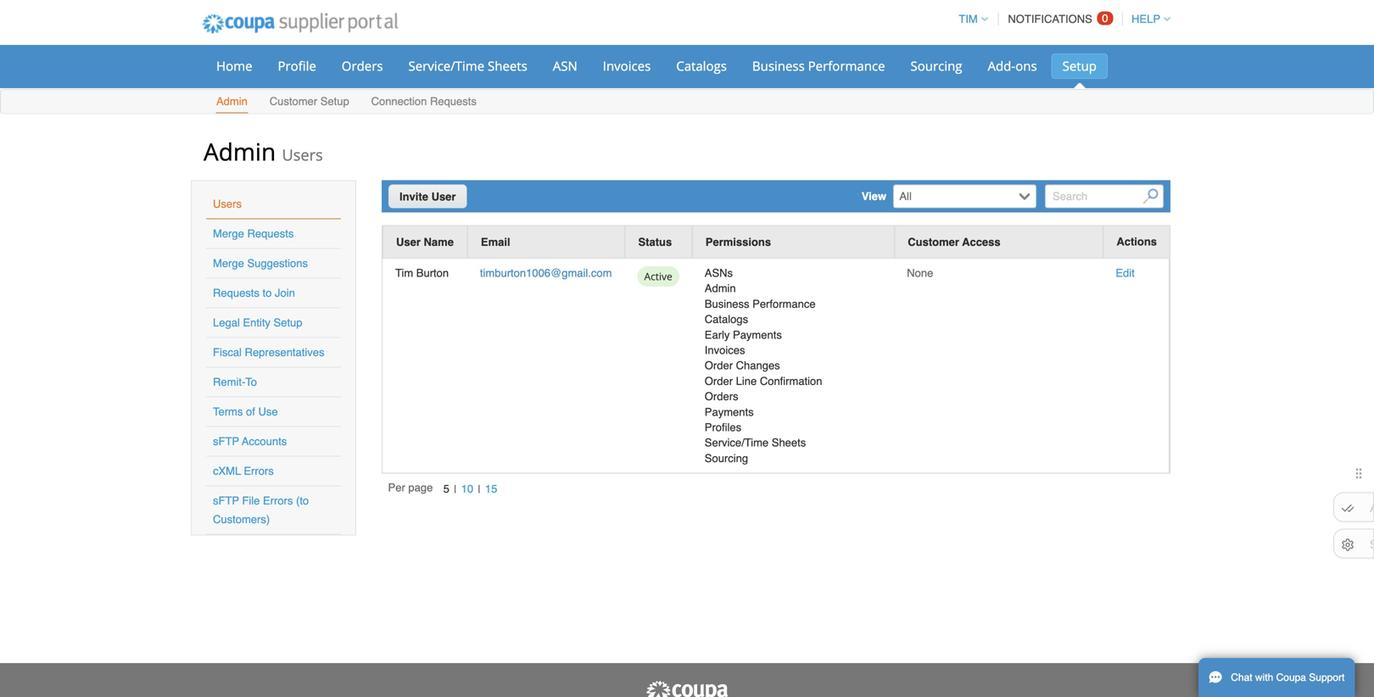 Task type: describe. For each thing, give the bounding box(es) containing it.
legal entity setup link
[[213, 317, 303, 329]]

invoices link
[[592, 53, 662, 79]]

service/time inside asns admin business performance catalogs early payments invoices order changes order line confirmation orders payments profiles service/time sheets sourcing
[[705, 437, 769, 450]]

terms
[[213, 406, 243, 418]]

sftp accounts
[[213, 435, 287, 448]]

line
[[736, 375, 757, 388]]

customer setup
[[270, 95, 349, 108]]

terms of use link
[[213, 406, 278, 418]]

invite
[[400, 191, 429, 203]]

user inside "link"
[[432, 191, 456, 203]]

0 vertical spatial catalogs
[[677, 57, 727, 75]]

customer access button
[[908, 233, 1001, 251]]

to
[[263, 287, 272, 300]]

ons
[[1016, 57, 1038, 75]]

5 | 10 | 15
[[444, 483, 498, 496]]

15 button
[[481, 480, 502, 498]]

0 vertical spatial performance
[[809, 57, 886, 75]]

2 vertical spatial setup
[[274, 317, 303, 329]]

sftp file errors (to customers) link
[[213, 495, 309, 526]]

tim for tim
[[959, 13, 978, 25]]

home
[[216, 57, 253, 75]]

2 order from the top
[[705, 375, 733, 388]]

2 vertical spatial requests
[[213, 287, 260, 300]]

asn
[[553, 57, 578, 75]]

1 order from the top
[[705, 360, 733, 372]]

Search text field
[[1046, 185, 1164, 208]]

to
[[246, 376, 257, 389]]

tim burton
[[396, 267, 449, 280]]

customer for customer access
[[908, 236, 960, 249]]

1 | from the left
[[454, 483, 457, 496]]

merge suggestions link
[[213, 257, 308, 270]]

10 button
[[457, 480, 478, 498]]

5
[[444, 483, 450, 496]]

notifications
[[1009, 13, 1093, 25]]

setup link
[[1052, 53, 1108, 79]]

support
[[1310, 672, 1346, 684]]

cxml errors
[[213, 465, 274, 478]]

merge for merge requests
[[213, 227, 244, 240]]

business performance link
[[742, 53, 897, 79]]

admin users
[[204, 135, 323, 168]]

0
[[1103, 12, 1109, 25]]

0 horizontal spatial users
[[213, 198, 242, 210]]

15
[[485, 483, 498, 496]]

user name button
[[396, 233, 454, 251]]

actions
[[1117, 235, 1158, 248]]

admin for admin users
[[204, 135, 276, 168]]

add-
[[988, 57, 1016, 75]]

sheets inside the service/time sheets link
[[488, 57, 528, 75]]

email
[[481, 236, 511, 249]]

catalogs inside asns admin business performance catalogs early payments invoices order changes order line confirmation orders payments profiles service/time sheets sourcing
[[705, 313, 749, 326]]

search image
[[1144, 189, 1159, 204]]

sourcing link
[[900, 53, 974, 79]]

help
[[1132, 13, 1161, 25]]

fiscal representatives
[[213, 346, 325, 359]]

entity
[[243, 317, 271, 329]]

setup inside customer setup link
[[321, 95, 349, 108]]

remit-to
[[213, 376, 257, 389]]

coupa
[[1277, 672, 1307, 684]]

early
[[705, 329, 730, 341]]

0 vertical spatial business
[[753, 57, 805, 75]]

customer access
[[908, 236, 1001, 249]]

orders link
[[331, 53, 394, 79]]

none
[[908, 267, 934, 280]]

permissions button
[[706, 233, 772, 251]]

sourcing inside asns admin business performance catalogs early payments invoices order changes order line confirmation orders payments profiles service/time sheets sourcing
[[705, 452, 749, 465]]

admin link
[[216, 91, 249, 113]]

chat
[[1232, 672, 1253, 684]]

tim for tim burton
[[396, 267, 414, 280]]

0 horizontal spatial invoices
[[603, 57, 651, 75]]

requests to join
[[213, 287, 295, 300]]

remit-to link
[[213, 376, 257, 389]]

customer for customer setup
[[270, 95, 318, 108]]

legal entity setup
[[213, 317, 303, 329]]

asn link
[[542, 53, 589, 79]]

profile link
[[267, 53, 327, 79]]

requests for merge requests
[[247, 227, 294, 240]]

merge for merge suggestions
[[213, 257, 244, 270]]

use
[[258, 406, 278, 418]]

status button
[[639, 233, 672, 251]]

permissions
[[706, 236, 772, 249]]

timburton1006@gmail.com
[[480, 267, 612, 280]]

service/time sheets
[[409, 57, 528, 75]]

fiscal representatives link
[[213, 346, 325, 359]]

merge suggestions
[[213, 257, 308, 270]]

customer setup link
[[269, 91, 350, 113]]

invite user
[[400, 191, 456, 203]]

changes
[[736, 360, 781, 372]]

customers)
[[213, 513, 270, 526]]

1 vertical spatial payments
[[705, 406, 754, 419]]

per
[[388, 482, 406, 494]]

business inside asns admin business performance catalogs early payments invoices order changes order line confirmation orders payments profiles service/time sheets sourcing
[[705, 298, 750, 311]]

chat with coupa support
[[1232, 672, 1346, 684]]

0 horizontal spatial orders
[[342, 57, 383, 75]]

join
[[275, 287, 295, 300]]

1 horizontal spatial coupa supplier portal image
[[645, 681, 730, 698]]

sftp file errors (to customers)
[[213, 495, 309, 526]]

fiscal
[[213, 346, 242, 359]]

errors inside sftp file errors (to customers)
[[263, 495, 293, 508]]

5 button
[[439, 480, 454, 498]]

10
[[461, 483, 474, 496]]

View text field
[[896, 185, 1016, 207]]



Task type: locate. For each thing, give the bounding box(es) containing it.
1 vertical spatial order
[[705, 375, 733, 388]]

tim left burton
[[396, 267, 414, 280]]

1 vertical spatial coupa supplier portal image
[[645, 681, 730, 698]]

sftp up customers)
[[213, 495, 239, 508]]

merge requests
[[213, 227, 294, 240]]

navigation containing notifications 0
[[952, 3, 1171, 36]]

0 vertical spatial navigation
[[952, 3, 1171, 36]]

users link
[[213, 198, 242, 210]]

navigation containing per page
[[388, 480, 502, 499]]

2 vertical spatial admin
[[705, 282, 736, 295]]

0 horizontal spatial coupa supplier portal image
[[191, 3, 410, 45]]

access
[[963, 236, 1001, 249]]

0 vertical spatial orders
[[342, 57, 383, 75]]

with
[[1256, 672, 1274, 684]]

0 vertical spatial coupa supplier portal image
[[191, 3, 410, 45]]

setup
[[1063, 57, 1097, 75], [321, 95, 349, 108], [274, 317, 303, 329]]

0 vertical spatial sftp
[[213, 435, 239, 448]]

0 vertical spatial invoices
[[603, 57, 651, 75]]

merge
[[213, 227, 244, 240], [213, 257, 244, 270]]

0 vertical spatial sheets
[[488, 57, 528, 75]]

payments up profiles
[[705, 406, 754, 419]]

0 vertical spatial merge
[[213, 227, 244, 240]]

admin for admin
[[216, 95, 248, 108]]

1 vertical spatial sheets
[[772, 437, 807, 450]]

invoices right asn
[[603, 57, 651, 75]]

0 vertical spatial users
[[282, 144, 323, 166]]

orders
[[342, 57, 383, 75], [705, 390, 739, 403]]

sftp inside sftp file errors (to customers)
[[213, 495, 239, 508]]

2 | from the left
[[478, 483, 481, 496]]

chat with coupa support button
[[1199, 659, 1356, 698]]

1 vertical spatial setup
[[321, 95, 349, 108]]

1 vertical spatial orders
[[705, 390, 739, 403]]

tim up sourcing link
[[959, 13, 978, 25]]

requests down the service/time sheets link
[[430, 95, 477, 108]]

coupa supplier portal image
[[191, 3, 410, 45], [645, 681, 730, 698]]

customer up "none"
[[908, 236, 960, 249]]

sftp for sftp accounts
[[213, 435, 239, 448]]

2 sftp from the top
[[213, 495, 239, 508]]

connection requests
[[371, 95, 477, 108]]

per page
[[388, 482, 433, 494]]

customer inside button
[[908, 236, 960, 249]]

users up merge requests
[[213, 198, 242, 210]]

asns admin business performance catalogs early payments invoices order changes order line confirmation orders payments profiles service/time sheets sourcing
[[705, 267, 823, 465]]

representatives
[[245, 346, 325, 359]]

1 horizontal spatial navigation
[[952, 3, 1171, 36]]

0 vertical spatial admin
[[216, 95, 248, 108]]

timburton1006@gmail.com link
[[480, 267, 612, 280]]

1 vertical spatial catalogs
[[705, 313, 749, 326]]

view
[[862, 190, 887, 203]]

1 horizontal spatial business
[[753, 57, 805, 75]]

customer
[[270, 95, 318, 108], [908, 236, 960, 249]]

0 horizontal spatial setup
[[274, 317, 303, 329]]

active button
[[638, 266, 680, 292]]

1 vertical spatial sftp
[[213, 495, 239, 508]]

| left 15
[[478, 483, 481, 496]]

1 horizontal spatial service/time
[[705, 437, 769, 450]]

sheets inside asns admin business performance catalogs early payments invoices order changes order line confirmation orders payments profiles service/time sheets sourcing
[[772, 437, 807, 450]]

invoices down early
[[705, 344, 746, 357]]

accounts
[[242, 435, 287, 448]]

admin down home link
[[216, 95, 248, 108]]

setup down orders link
[[321, 95, 349, 108]]

payments up changes
[[733, 329, 782, 341]]

catalogs up early
[[705, 313, 749, 326]]

edit link
[[1116, 267, 1135, 280]]

0 horizontal spatial user
[[396, 236, 421, 249]]

tim
[[959, 13, 978, 25], [396, 267, 414, 280]]

1 vertical spatial tim
[[396, 267, 414, 280]]

payments
[[733, 329, 782, 341], [705, 406, 754, 419]]

admin down the asns at right top
[[705, 282, 736, 295]]

service/time down profiles
[[705, 437, 769, 450]]

suggestions
[[247, 257, 308, 270]]

legal
[[213, 317, 240, 329]]

1 merge from the top
[[213, 227, 244, 240]]

catalogs link
[[666, 53, 738, 79]]

0 vertical spatial order
[[705, 360, 733, 372]]

service/time up connection requests
[[409, 57, 485, 75]]

setup inside setup link
[[1063, 57, 1097, 75]]

sheets left asn
[[488, 57, 528, 75]]

performance
[[809, 57, 886, 75], [753, 298, 816, 311]]

1 vertical spatial requests
[[247, 227, 294, 240]]

1 vertical spatial navigation
[[388, 480, 502, 499]]

1 horizontal spatial sourcing
[[911, 57, 963, 75]]

1 vertical spatial admin
[[204, 135, 276, 168]]

1 vertical spatial merge
[[213, 257, 244, 270]]

orders up connection
[[342, 57, 383, 75]]

remit-
[[213, 376, 246, 389]]

admin down admin link
[[204, 135, 276, 168]]

1 vertical spatial service/time
[[705, 437, 769, 450]]

profiles
[[705, 421, 742, 434]]

users inside admin users
[[282, 144, 323, 166]]

0 horizontal spatial sourcing
[[705, 452, 749, 465]]

edit
[[1116, 267, 1135, 280]]

1 vertical spatial sourcing
[[705, 452, 749, 465]]

0 horizontal spatial business
[[705, 298, 750, 311]]

1 horizontal spatial tim
[[959, 13, 978, 25]]

sftp accounts link
[[213, 435, 287, 448]]

1 vertical spatial performance
[[753, 298, 816, 311]]

confirmation
[[760, 375, 823, 388]]

requests to join link
[[213, 287, 295, 300]]

0 horizontal spatial navigation
[[388, 480, 502, 499]]

invoices inside asns admin business performance catalogs early payments invoices order changes order line confirmation orders payments profiles service/time sheets sourcing
[[705, 344, 746, 357]]

tim inside navigation
[[959, 13, 978, 25]]

0 vertical spatial tim
[[959, 13, 978, 25]]

sourcing down profiles
[[705, 452, 749, 465]]

| right 5
[[454, 483, 457, 496]]

(to
[[296, 495, 309, 508]]

users down customer setup link
[[282, 144, 323, 166]]

user inside button
[[396, 236, 421, 249]]

1 horizontal spatial customer
[[908, 236, 960, 249]]

page
[[409, 482, 433, 494]]

notifications 0
[[1009, 12, 1109, 25]]

setup down notifications 0
[[1063, 57, 1097, 75]]

0 horizontal spatial service/time
[[409, 57, 485, 75]]

1 vertical spatial user
[[396, 236, 421, 249]]

add-ons link
[[977, 53, 1049, 79]]

1 horizontal spatial sheets
[[772, 437, 807, 450]]

1 horizontal spatial |
[[478, 483, 481, 496]]

business down the asns at right top
[[705, 298, 750, 311]]

0 vertical spatial setup
[[1063, 57, 1097, 75]]

users
[[282, 144, 323, 166], [213, 198, 242, 210]]

1 horizontal spatial orders
[[705, 390, 739, 403]]

setup down join
[[274, 317, 303, 329]]

1 horizontal spatial user
[[432, 191, 456, 203]]

1 vertical spatial users
[[213, 198, 242, 210]]

0 vertical spatial errors
[[244, 465, 274, 478]]

1 vertical spatial customer
[[908, 236, 960, 249]]

merge requests link
[[213, 227, 294, 240]]

business
[[753, 57, 805, 75], [705, 298, 750, 311]]

connection requests link
[[371, 91, 478, 113]]

burton
[[417, 267, 449, 280]]

0 vertical spatial payments
[[733, 329, 782, 341]]

0 horizontal spatial |
[[454, 483, 457, 496]]

0 vertical spatial service/time
[[409, 57, 485, 75]]

sftp up cxml
[[213, 435, 239, 448]]

email button
[[481, 233, 511, 251]]

|
[[454, 483, 457, 496], [478, 483, 481, 496]]

order left line
[[705, 375, 733, 388]]

0 vertical spatial customer
[[270, 95, 318, 108]]

file
[[242, 495, 260, 508]]

cxml
[[213, 465, 241, 478]]

sourcing
[[911, 57, 963, 75], [705, 452, 749, 465]]

orders inside asns admin business performance catalogs early payments invoices order changes order line confirmation orders payments profiles service/time sheets sourcing
[[705, 390, 739, 403]]

1 horizontal spatial invoices
[[705, 344, 746, 357]]

terms of use
[[213, 406, 278, 418]]

errors left (to
[[263, 495, 293, 508]]

cxml errors link
[[213, 465, 274, 478]]

asns
[[705, 267, 733, 280]]

invoices
[[603, 57, 651, 75], [705, 344, 746, 357]]

requests for connection requests
[[430, 95, 477, 108]]

user
[[432, 191, 456, 203], [396, 236, 421, 249]]

active
[[645, 269, 673, 284]]

2 horizontal spatial setup
[[1063, 57, 1097, 75]]

0 horizontal spatial sheets
[[488, 57, 528, 75]]

business performance
[[753, 57, 886, 75]]

0 vertical spatial sourcing
[[911, 57, 963, 75]]

orders down line
[[705, 390, 739, 403]]

sheets down confirmation
[[772, 437, 807, 450]]

order down early
[[705, 360, 733, 372]]

navigation
[[952, 3, 1171, 36], [388, 480, 502, 499]]

0 horizontal spatial customer
[[270, 95, 318, 108]]

user name
[[396, 236, 454, 249]]

invite user link
[[389, 185, 467, 208]]

performance inside asns admin business performance catalogs early payments invoices order changes order line confirmation orders payments profiles service/time sheets sourcing
[[753, 298, 816, 311]]

sftp for sftp file errors (to customers)
[[213, 495, 239, 508]]

catalogs right 'invoices' link
[[677, 57, 727, 75]]

help link
[[1125, 13, 1171, 25]]

customer down profile link
[[270, 95, 318, 108]]

merge down users link
[[213, 227, 244, 240]]

1 vertical spatial business
[[705, 298, 750, 311]]

admin
[[216, 95, 248, 108], [204, 135, 276, 168], [705, 282, 736, 295]]

of
[[246, 406, 255, 418]]

requests up "suggestions"
[[247, 227, 294, 240]]

0 vertical spatial requests
[[430, 95, 477, 108]]

add-ons
[[988, 57, 1038, 75]]

1 horizontal spatial setup
[[321, 95, 349, 108]]

1 vertical spatial errors
[[263, 495, 293, 508]]

errors down accounts
[[244, 465, 274, 478]]

1 horizontal spatial users
[[282, 144, 323, 166]]

status
[[639, 236, 672, 249]]

requests left to
[[213, 287, 260, 300]]

admin inside asns admin business performance catalogs early payments invoices order changes order line confirmation orders payments profiles service/time sheets sourcing
[[705, 282, 736, 295]]

user left name
[[396, 236, 421, 249]]

sheets
[[488, 57, 528, 75], [772, 437, 807, 450]]

user right invite
[[432, 191, 456, 203]]

2 merge from the top
[[213, 257, 244, 270]]

business right catalogs link
[[753, 57, 805, 75]]

1 sftp from the top
[[213, 435, 239, 448]]

0 vertical spatial user
[[432, 191, 456, 203]]

home link
[[205, 53, 264, 79]]

sourcing down tim link
[[911, 57, 963, 75]]

1 vertical spatial invoices
[[705, 344, 746, 357]]

name
[[424, 236, 454, 249]]

0 horizontal spatial tim
[[396, 267, 414, 280]]

merge down merge requests
[[213, 257, 244, 270]]



Task type: vqa. For each thing, say whether or not it's contained in the screenshot.
Name
yes



